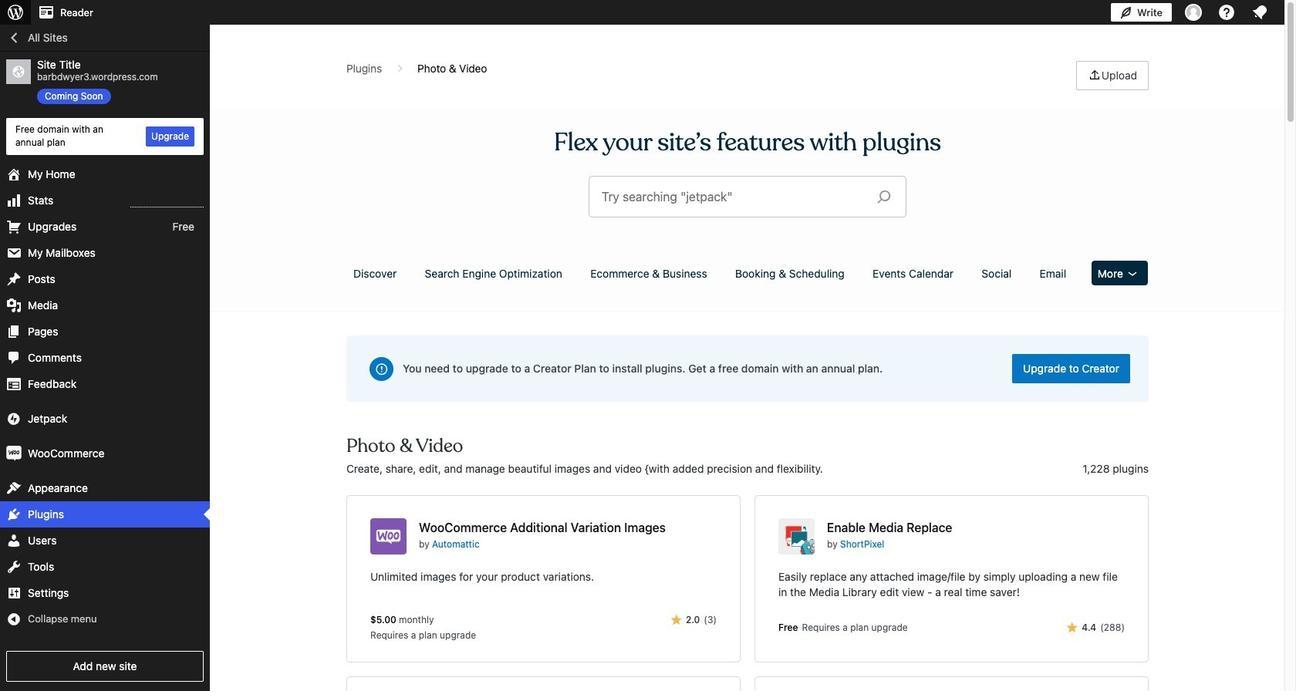 Task type: vqa. For each thing, say whether or not it's contained in the screenshot.
New Category Name TEXT FIELD
no



Task type: describe. For each thing, give the bounding box(es) containing it.
1 plugin icon image from the left
[[370, 519, 407, 555]]

help image
[[1218, 3, 1236, 22]]

2 img image from the top
[[6, 446, 22, 461]]

manage your sites image
[[6, 3, 25, 22]]

2 plugin icon image from the left
[[779, 519, 815, 555]]

highest hourly views 0 image
[[130, 197, 204, 207]]



Task type: locate. For each thing, give the bounding box(es) containing it.
manage your notifications image
[[1251, 3, 1269, 22]]

0 vertical spatial img image
[[6, 411, 22, 426]]

1 horizontal spatial plugin icon image
[[779, 519, 815, 555]]

1 vertical spatial img image
[[6, 446, 22, 461]]

Search search field
[[602, 177, 865, 217]]

img image
[[6, 411, 22, 426], [6, 446, 22, 461]]

0 horizontal spatial plugin icon image
[[370, 519, 407, 555]]

main content
[[341, 61, 1154, 691]]

my profile image
[[1185, 4, 1202, 21]]

plugin icon image
[[370, 519, 407, 555], [779, 519, 815, 555]]

None search field
[[590, 177, 906, 217]]

1 img image from the top
[[6, 411, 22, 426]]

open search image
[[865, 186, 904, 208]]



